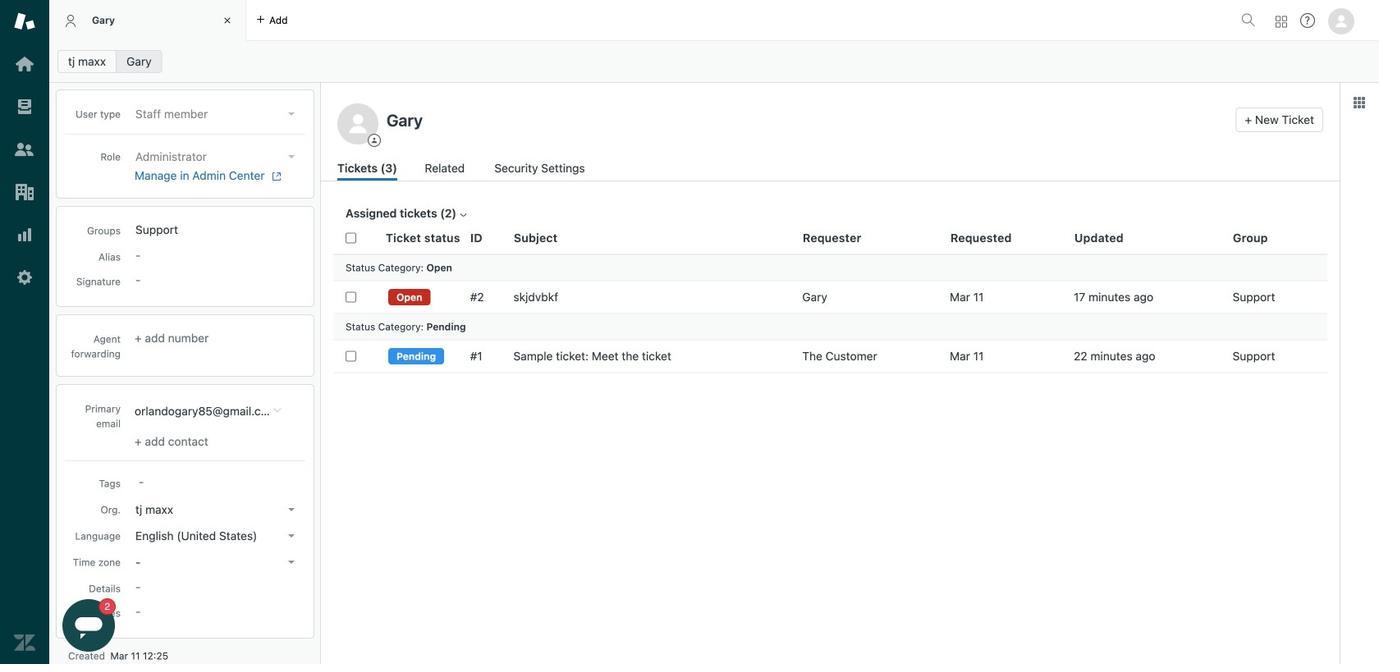 Task type: describe. For each thing, give the bounding box(es) containing it.
apps image
[[1353, 96, 1366, 109]]

tabs tab list
[[49, 0, 1235, 41]]

3 arrow down image from the top
[[288, 534, 295, 538]]

views image
[[14, 96, 35, 117]]

admin image
[[14, 267, 35, 288]]

arrow down image
[[288, 508, 295, 511]]

close image
[[219, 12, 236, 29]]

zendesk image
[[14, 632, 35, 653]]



Task type: locate. For each thing, give the bounding box(es) containing it.
2 arrow down image from the top
[[288, 155, 295, 158]]

organizations image
[[14, 181, 35, 203]]

main element
[[0, 0, 49, 664]]

None checkbox
[[346, 351, 356, 362]]

zendesk support image
[[14, 11, 35, 32]]

1 arrow down image from the top
[[288, 112, 295, 116]]

reporting image
[[14, 224, 35, 245]]

grid
[[321, 222, 1340, 664]]

customers image
[[14, 139, 35, 160]]

get help image
[[1300, 13, 1315, 28]]

None checkbox
[[346, 292, 356, 303]]

- field
[[132, 473, 301, 491]]

arrow down image
[[288, 112, 295, 116], [288, 155, 295, 158], [288, 534, 295, 538], [288, 561, 295, 564]]

tab
[[49, 0, 246, 41]]

get started image
[[14, 53, 35, 75]]

secondary element
[[49, 45, 1379, 78]]

Select All Tickets checkbox
[[346, 233, 356, 243]]

None text field
[[382, 108, 1229, 132]]

zendesk products image
[[1276, 16, 1287, 28]]

4 arrow down image from the top
[[288, 561, 295, 564]]



Task type: vqa. For each thing, say whether or not it's contained in the screenshot.
Refresh views pane image
no



